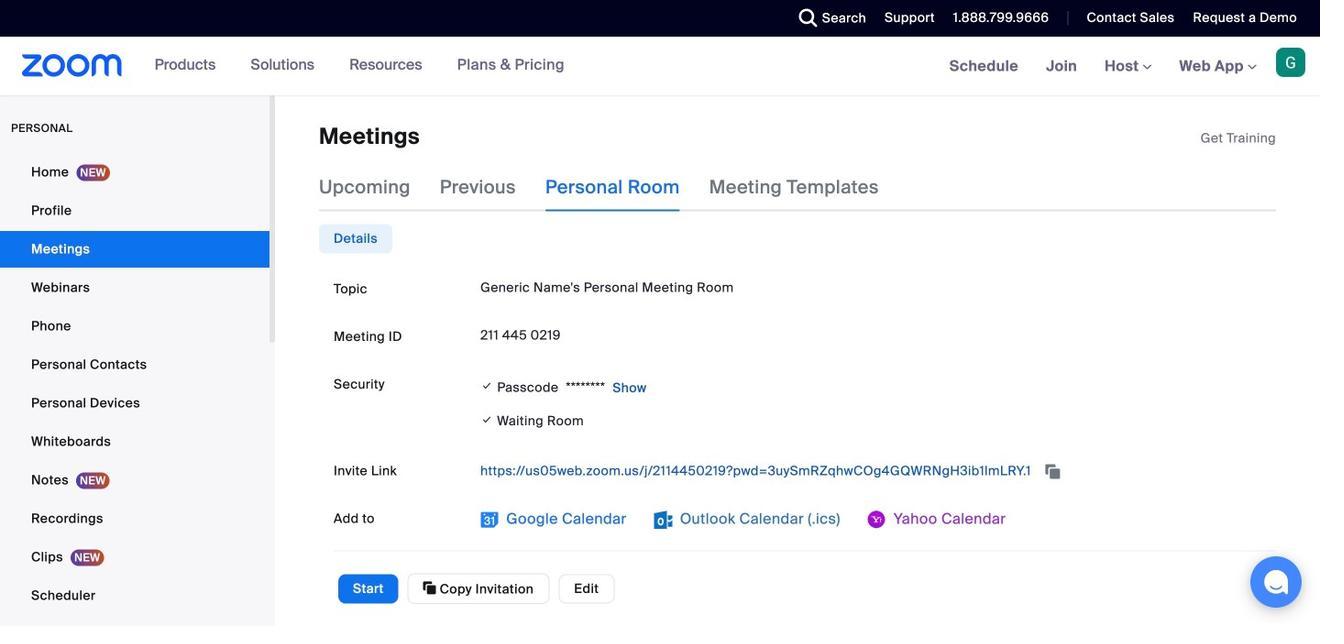 Task type: vqa. For each thing, say whether or not it's contained in the screenshot.
button
no



Task type: locate. For each thing, give the bounding box(es) containing it.
tab list
[[319, 224, 393, 254]]

meetings navigation
[[936, 37, 1321, 97]]

personal menu menu
[[0, 154, 270, 626]]

tab
[[319, 224, 393, 254]]

product information navigation
[[123, 37, 579, 95]]

add to yahoo calendar image
[[868, 511, 887, 529]]

copy image
[[423, 580, 437, 597]]

banner
[[0, 37, 1321, 97]]

open chat image
[[1264, 570, 1290, 595]]

add to google calendar image
[[481, 511, 499, 529]]

application
[[1201, 129, 1277, 148], [481, 457, 1262, 486]]



Task type: describe. For each thing, give the bounding box(es) containing it.
zoom logo image
[[22, 54, 123, 77]]

0 vertical spatial application
[[1201, 129, 1277, 148]]

add to outlook calendar (.ics) image
[[654, 511, 673, 529]]

profile picture image
[[1277, 48, 1306, 77]]

checked image
[[481, 377, 494, 395]]

1 vertical spatial application
[[481, 457, 1262, 486]]

checked image
[[481, 410, 494, 430]]

tabs of meeting tab list
[[319, 164, 909, 211]]



